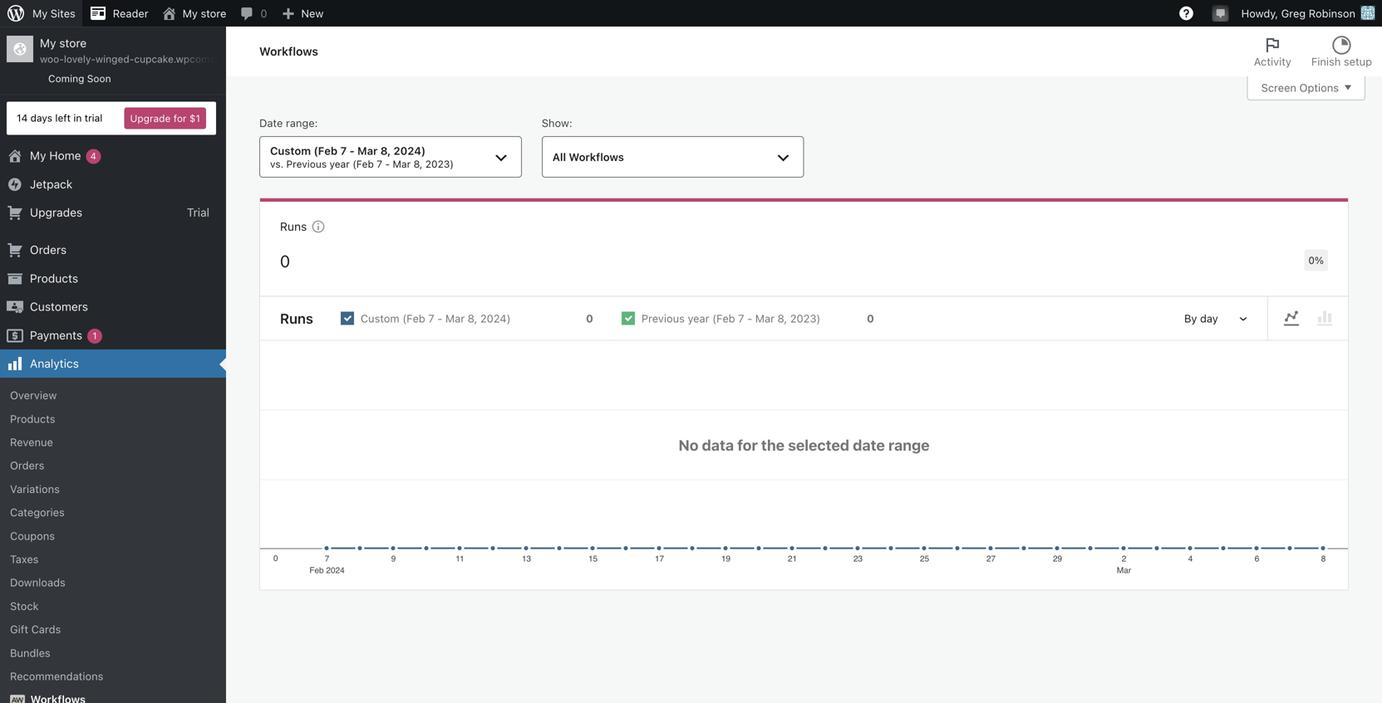 Task type: describe. For each thing, give the bounding box(es) containing it.
4
[[90, 151, 96, 162]]

downloads
[[10, 577, 65, 589]]

show
[[542, 117, 569, 129]]

taxes link
[[0, 548, 226, 572]]

custom for custom (feb 7 - mar 8, 2024)
[[361, 313, 399, 325]]

1 : from the left
[[315, 117, 318, 129]]

2 orders link from the top
[[0, 454, 226, 478]]

my for my store
[[183, 7, 198, 20]]

previous inside custom (feb 7 - mar 8, 2024) vs. previous year (feb 7 - mar 8, 2023)
[[286, 158, 327, 170]]

range
[[286, 117, 315, 129]]

cards
[[31, 624, 61, 636]]

0 vertical spatial orders
[[30, 243, 67, 257]]

automatewoo element
[[10, 696, 25, 704]]

screen options button
[[1247, 76, 1365, 101]]

all
[[552, 151, 566, 163]]

none checkbox containing custom (feb 7 - mar 8, 2024)
[[326, 298, 607, 340]]

performance indicators menu
[[259, 198, 1349, 297]]

0 inside performance indicators menu
[[280, 252, 290, 271]]

payments
[[30, 328, 82, 342]]

1 horizontal spatial 2023)
[[790, 313, 821, 325]]

soon
[[87, 73, 111, 84]]

categories
[[10, 507, 65, 519]]

payments 1
[[30, 328, 97, 342]]

all workflows button
[[542, 136, 804, 178]]

toolbar navigation
[[0, 0, 1382, 30]]

my for my sites
[[32, 7, 48, 20]]

my for my store woo-lovely-winged-cupcake.wpcomstaging.com coming soon
[[40, 36, 56, 50]]

downloads link
[[0, 572, 226, 595]]

0 inside toolbar navigation
[[260, 7, 267, 20]]

notification image
[[1214, 6, 1227, 19]]

vs.
[[270, 158, 284, 170]]

year inside checkbox
[[688, 313, 709, 325]]

woo-
[[40, 53, 64, 65]]

1 horizontal spatial previous
[[641, 313, 685, 325]]

days
[[30, 112, 52, 124]]

reader
[[113, 7, 148, 20]]

for
[[173, 113, 187, 124]]

my store link
[[155, 0, 233, 27]]

coupons
[[10, 530, 55, 543]]

previous year (feb 7 - mar 8, 2023)
[[641, 313, 821, 325]]

workflows inside all workflows dropdown button
[[569, 151, 624, 163]]

2024) for custom (feb 7 - mar 8, 2024)
[[480, 313, 511, 325]]

finish setup
[[1311, 55, 1372, 68]]

revenue link
[[0, 431, 226, 454]]

taxes
[[10, 554, 39, 566]]

customers
[[30, 300, 88, 314]]

gift cards link
[[0, 618, 226, 642]]

upgrade for $1
[[130, 113, 200, 124]]

1 vertical spatial products
[[10, 413, 55, 425]]

howdy, greg robinson
[[1241, 7, 1355, 20]]

2 : from the left
[[569, 117, 572, 129]]

date range :
[[259, 117, 318, 129]]

overview
[[10, 389, 57, 402]]

howdy,
[[1241, 7, 1278, 20]]

robinson
[[1309, 7, 1355, 20]]

jetpack
[[30, 177, 73, 191]]

custom for custom (feb 7 - mar 8, 2024) vs. previous year (feb 7 - mar 8, 2023)
[[270, 145, 311, 157]]

new
[[301, 7, 324, 20]]

customers link
[[0, 293, 226, 321]]

coming
[[48, 73, 84, 84]]

bundles link
[[0, 642, 226, 665]]

greg
[[1281, 7, 1306, 20]]

overview link
[[0, 384, 226, 408]]

stock link
[[0, 595, 226, 618]]

upgrades
[[30, 206, 82, 219]]

none checkbox containing previous year (feb 7 - mar 8, 2023)
[[607, 298, 888, 340]]

1 products link from the top
[[0, 265, 226, 293]]

1
[[92, 331, 97, 341]]

variations
[[10, 483, 60, 496]]

stock
[[10, 600, 39, 613]]

upgrade
[[130, 113, 171, 124]]



Task type: locate. For each thing, give the bounding box(es) containing it.
screen
[[1261, 81, 1296, 94]]

coupons link
[[0, 525, 226, 548]]

0 horizontal spatial workflows
[[259, 44, 318, 58]]

0 vertical spatial products link
[[0, 265, 226, 293]]

1 vertical spatial workflows
[[569, 151, 624, 163]]

0 horizontal spatial custom
[[270, 145, 311, 157]]

0 horizontal spatial year
[[330, 158, 350, 170]]

my left sites
[[32, 7, 48, 20]]

year inside custom (feb 7 - mar 8, 2024) vs. previous year (feb 7 - mar 8, 2023)
[[330, 158, 350, 170]]

1 vertical spatial products link
[[0, 408, 226, 431]]

1 runs from the top
[[280, 220, 307, 234]]

gift
[[10, 624, 28, 636]]

tab list containing activity
[[1244, 27, 1382, 76]]

workflows
[[259, 44, 318, 58], [569, 151, 624, 163]]

sites
[[51, 7, 75, 20]]

winged-
[[95, 53, 134, 65]]

analytics
[[30, 357, 79, 371]]

tab list
[[1244, 27, 1382, 76]]

1 horizontal spatial custom
[[361, 313, 399, 325]]

products link down analytics link
[[0, 408, 226, 431]]

show :
[[542, 117, 572, 129]]

bar chart image
[[1315, 309, 1335, 329]]

None checkbox
[[326, 298, 607, 340]]

: right date
[[315, 117, 318, 129]]

0 vertical spatial custom
[[270, 145, 311, 157]]

0 vertical spatial orders link
[[0, 236, 226, 265]]

my left home
[[30, 149, 46, 163]]

7 inside checkbox
[[738, 313, 744, 325]]

1 horizontal spatial 2024)
[[480, 313, 511, 325]]

14
[[17, 112, 28, 124]]

trial
[[85, 112, 102, 124]]

1 vertical spatial runs
[[280, 310, 313, 327]]

store left "0" link
[[201, 7, 226, 20]]

runs inside performance indicators menu
[[280, 220, 307, 234]]

finish setup button
[[1301, 27, 1382, 76]]

1 vertical spatial 2023)
[[790, 313, 821, 325]]

0 vertical spatial products
[[30, 272, 78, 285]]

products down overview in the left bottom of the page
[[10, 413, 55, 425]]

0 vertical spatial store
[[201, 7, 226, 20]]

0 horizontal spatial store
[[59, 36, 87, 50]]

None checkbox
[[607, 298, 888, 340]]

store inside toolbar navigation
[[201, 7, 226, 20]]

1 vertical spatial 2024)
[[480, 313, 511, 325]]

0 vertical spatial previous
[[286, 158, 327, 170]]

orders link up categories link
[[0, 454, 226, 478]]

trial
[[187, 206, 209, 219]]

revenue
[[10, 436, 53, 449]]

custom (feb 7 - mar 8, 2024)
[[361, 313, 511, 325]]

analytics link
[[0, 350, 226, 378]]

8, inside option
[[468, 313, 477, 325]]

date
[[259, 117, 283, 129]]

bundles
[[10, 647, 50, 660]]

cupcake.wpcomstaging.com
[[134, 53, 267, 65]]

store inside my store woo-lovely-winged-cupcake.wpcomstaging.com coming soon
[[59, 36, 87, 50]]

orders down upgrades on the left top of the page
[[30, 243, 67, 257]]

categories link
[[0, 501, 226, 525]]

7 inside option
[[428, 313, 434, 325]]

upgrade for $1 button
[[124, 108, 206, 129]]

0%
[[1308, 255, 1324, 267]]

my sites
[[32, 7, 75, 20]]

: up all workflows
[[569, 117, 572, 129]]

0 vertical spatial 2024)
[[394, 145, 426, 157]]

0 vertical spatial year
[[330, 158, 350, 170]]

custom
[[270, 145, 311, 157], [361, 313, 399, 325]]

custom (feb 7 - mar 8, 2024) vs. previous year (feb 7 - mar 8, 2023)
[[270, 145, 454, 170]]

recommendations link
[[0, 665, 226, 689]]

1 horizontal spatial workflows
[[569, 151, 624, 163]]

1 vertical spatial orders link
[[0, 454, 226, 478]]

custom inside custom (feb 7 - mar 8, 2024) vs. previous year (feb 7 - mar 8, 2023)
[[270, 145, 311, 157]]

0 horizontal spatial 2024)
[[394, 145, 426, 157]]

gift cards
[[10, 624, 61, 636]]

2023)
[[425, 158, 454, 170], [790, 313, 821, 325]]

products link up 1
[[0, 265, 226, 293]]

menu bar
[[1268, 304, 1348, 334]]

line chart image
[[1282, 309, 1301, 329]]

0 horizontal spatial :
[[315, 117, 318, 129]]

2 products link from the top
[[0, 408, 226, 431]]

left
[[55, 112, 71, 124]]

activity button
[[1244, 27, 1301, 76]]

my home 4
[[30, 149, 96, 163]]

lovely-
[[64, 53, 95, 65]]

new link
[[274, 0, 330, 27]]

previous
[[286, 158, 327, 170], [641, 313, 685, 325]]

2024)
[[394, 145, 426, 157], [480, 313, 511, 325]]

my for my home 4
[[30, 149, 46, 163]]

recommendations
[[10, 671, 103, 683]]

1 vertical spatial year
[[688, 313, 709, 325]]

jetpack link
[[0, 170, 226, 199]]

2 runs from the top
[[280, 310, 313, 327]]

year
[[330, 158, 350, 170], [688, 313, 709, 325]]

runs
[[280, 220, 307, 234], [280, 310, 313, 327]]

my up woo-
[[40, 36, 56, 50]]

1 vertical spatial orders
[[10, 460, 44, 472]]

my store
[[183, 7, 226, 20]]

0 link
[[233, 0, 274, 27]]

$1
[[189, 113, 200, 124]]

reader link
[[82, 0, 155, 27]]

8, inside checkbox
[[778, 313, 787, 325]]

1 vertical spatial custom
[[361, 313, 399, 325]]

workflows down new link
[[259, 44, 318, 58]]

orders down revenue
[[10, 460, 44, 472]]

my store woo-lovely-winged-cupcake.wpcomstaging.com coming soon
[[40, 36, 267, 84]]

0 horizontal spatial 2023)
[[425, 158, 454, 170]]

options
[[1299, 81, 1339, 94]]

1 vertical spatial store
[[59, 36, 87, 50]]

my up cupcake.wpcomstaging.com
[[183, 7, 198, 20]]

orders link up customers link
[[0, 236, 226, 265]]

0 vertical spatial runs
[[280, 220, 307, 234]]

products link
[[0, 265, 226, 293], [0, 408, 226, 431]]

14 days left in trial
[[17, 112, 102, 124]]

store for my store woo-lovely-winged-cupcake.wpcomstaging.com coming soon
[[59, 36, 87, 50]]

(feb inside checkbox
[[712, 313, 735, 325]]

all workflows
[[552, 151, 624, 163]]

my sites link
[[0, 0, 82, 27]]

my
[[32, 7, 48, 20], [183, 7, 198, 20], [40, 36, 56, 50], [30, 149, 46, 163]]

2024) inside custom (feb 7 - mar 8, 2024) vs. previous year (feb 7 - mar 8, 2023)
[[394, 145, 426, 157]]

finish
[[1311, 55, 1341, 68]]

0 horizontal spatial previous
[[286, 158, 327, 170]]

store
[[201, 7, 226, 20], [59, 36, 87, 50]]

orders link
[[0, 236, 226, 265], [0, 454, 226, 478]]

variations link
[[0, 478, 226, 501]]

activity
[[1254, 55, 1291, 68]]

1 horizontal spatial store
[[201, 7, 226, 20]]

store up lovely-
[[59, 36, 87, 50]]

-
[[349, 145, 355, 157], [385, 158, 390, 170], [437, 313, 442, 325], [747, 313, 752, 325]]

products up customers
[[30, 272, 78, 285]]

setup
[[1344, 55, 1372, 68]]

(feb
[[314, 145, 338, 157], [353, 158, 374, 170], [402, 313, 425, 325], [712, 313, 735, 325]]

8,
[[380, 145, 391, 157], [414, 158, 423, 170], [468, 313, 477, 325], [778, 313, 787, 325]]

1 horizontal spatial year
[[688, 313, 709, 325]]

workflows right all
[[569, 151, 624, 163]]

2024) for custom (feb 7 - mar 8, 2024) vs. previous year (feb 7 - mar 8, 2023)
[[394, 145, 426, 157]]

1 orders link from the top
[[0, 236, 226, 265]]

0 vertical spatial 2023)
[[425, 158, 454, 170]]

1 vertical spatial previous
[[641, 313, 685, 325]]

0
[[260, 7, 267, 20], [280, 252, 290, 271], [586, 313, 593, 325], [867, 313, 874, 325]]

screen options
[[1261, 81, 1339, 94]]

in
[[73, 112, 82, 124]]

0 vertical spatial workflows
[[259, 44, 318, 58]]

store for my store
[[201, 7, 226, 20]]

my inside my store woo-lovely-winged-cupcake.wpcomstaging.com coming soon
[[40, 36, 56, 50]]

home
[[49, 149, 81, 163]]

main menu navigation
[[0, 27, 267, 704]]

7
[[340, 145, 347, 157], [377, 158, 382, 170], [428, 313, 434, 325], [738, 313, 744, 325]]

:
[[315, 117, 318, 129], [569, 117, 572, 129]]

mar
[[357, 145, 378, 157], [393, 158, 411, 170], [445, 313, 465, 325], [755, 313, 775, 325]]

1 horizontal spatial :
[[569, 117, 572, 129]]

2023) inside custom (feb 7 - mar 8, 2024) vs. previous year (feb 7 - mar 8, 2023)
[[425, 158, 454, 170]]



Task type: vqa. For each thing, say whether or not it's contained in the screenshot.
bottom Products link
yes



